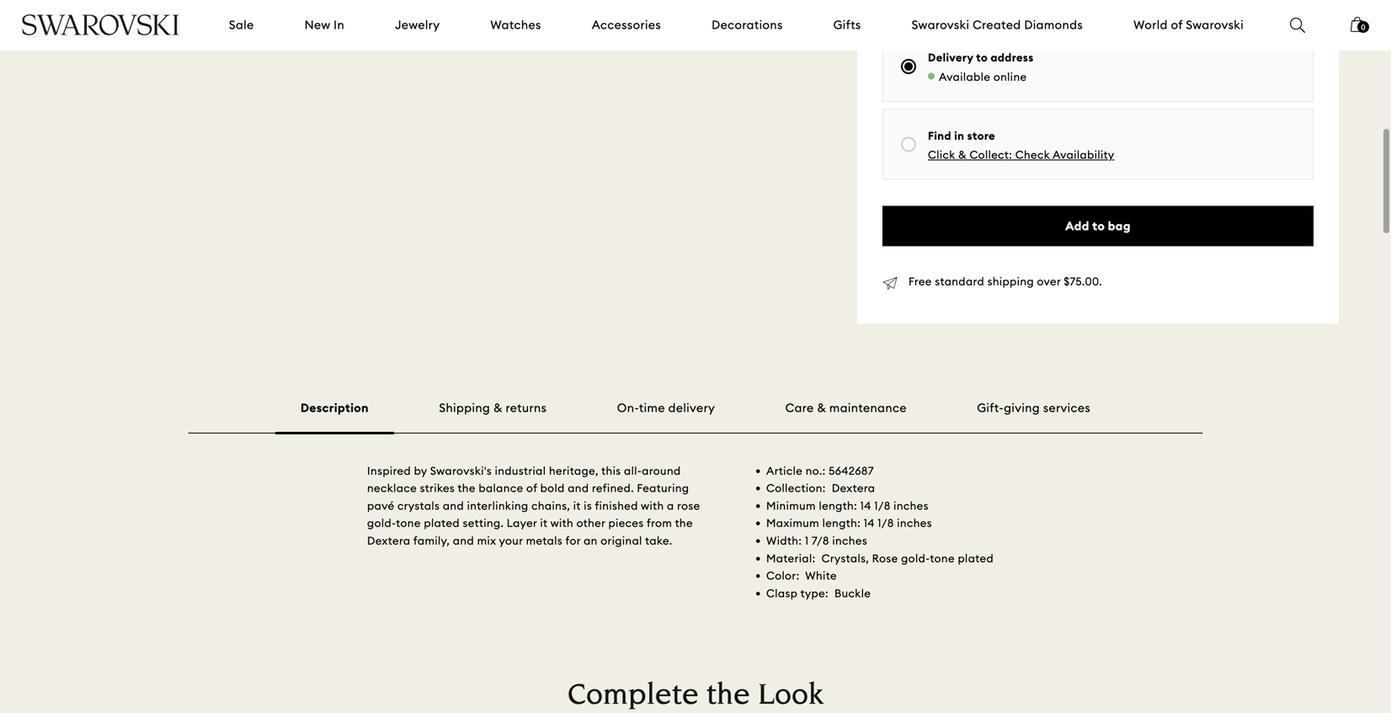 Task type: describe. For each thing, give the bounding box(es) containing it.
cart-mobile image image
[[1351, 17, 1365, 32]]

tone inside article no.: 5642687 collection:        dextera minimum length: 14 1/8 inches maximum length: 14 1/8 inches width: 1 7/8 inches material:        crystals, rose gold-tone plated color:        white clasp type:        buckle
[[930, 552, 955, 566]]

mix
[[477, 534, 497, 548]]

this
[[602, 464, 621, 478]]

look
[[758, 682, 824, 713]]

add to bag button
[[883, 206, 1314, 247]]

care
[[786, 401, 814, 416]]

accessories link
[[592, 17, 661, 33]]

white
[[806, 569, 837, 583]]

care & maintenance
[[786, 401, 907, 416]]

plated inside inspired by swarovski's industrial heritage, this all-around necklace strikes the balance of bold and refined. featuring pavé crystals and interlinking chains, it is finished with a rose gold-tone plated setting. layer it with other pieces from the dextera family, and mix your metals for an original take.
[[424, 517, 460, 531]]

decorations
[[712, 17, 783, 32]]

balance
[[479, 482, 524, 496]]

& for shipping & returns
[[494, 401, 503, 416]]

pavé
[[367, 499, 395, 513]]

1 vertical spatial and
[[443, 499, 464, 513]]

an
[[584, 534, 598, 548]]

check
[[1016, 148, 1051, 162]]

gold- inside article no.: 5642687 collection:        dextera minimum length: 14 1/8 inches maximum length: 14 1/8 inches width: 1 7/8 inches material:        crystals, rose gold-tone plated color:        white clasp type:        buckle
[[902, 552, 931, 566]]

to for add
[[1093, 219, 1106, 234]]

in
[[955, 129, 965, 143]]

on-time delivery
[[617, 401, 715, 416]]

shipping & returns
[[439, 401, 547, 416]]

time
[[639, 401, 665, 416]]

find
[[929, 129, 952, 143]]

complete the look
[[568, 682, 824, 713]]

new in link
[[305, 17, 345, 33]]

availability
[[1053, 148, 1115, 162]]

inspired
[[367, 464, 411, 478]]

layer
[[507, 517, 537, 531]]

heritage,
[[549, 464, 599, 478]]

gifts link
[[834, 17, 862, 33]]

crystals, rose
[[822, 552, 899, 566]]

from
[[647, 517, 673, 531]]

decorations link
[[712, 17, 783, 33]]

new
[[305, 17, 331, 32]]

delivery for delivery to address
[[929, 51, 974, 65]]

0 horizontal spatial the
[[458, 482, 476, 496]]

2 vertical spatial and
[[453, 534, 474, 548]]

find in store click & collect: check availability
[[929, 129, 1115, 162]]

2 vertical spatial the
[[707, 682, 751, 713]]

dextera inside inspired by swarovski's industrial heritage, this all-around necklace strikes the balance of bold and refined. featuring pavé crystals and interlinking chains, it is finished with a rose gold-tone plated setting. layer it with other pieces from the dextera family, and mix your metals for an original take.
[[367, 534, 411, 548]]

created
[[973, 17, 1022, 32]]

gift-giving services
[[978, 401, 1091, 416]]

diamonds
[[1025, 17, 1084, 32]]

take.
[[646, 534, 673, 548]]

rose
[[678, 499, 701, 513]]

delivery
[[669, 401, 715, 416]]

0 vertical spatial it
[[574, 499, 581, 513]]

available
[[939, 70, 991, 84]]

free
[[909, 275, 932, 289]]

your
[[499, 534, 523, 548]]

setting.
[[463, 517, 504, 531]]

bold
[[541, 482, 565, 496]]

world
[[1134, 17, 1169, 32]]

0 link
[[1351, 15, 1370, 44]]

sale
[[229, 17, 254, 32]]

search image image
[[1291, 18, 1306, 33]]

$75.00.
[[1064, 275, 1103, 289]]

jewelry
[[395, 17, 440, 32]]

gold- inside inspired by swarovski's industrial heritage, this all-around necklace strikes the balance of bold and refined. featuring pavé crystals and interlinking chains, it is finished with a rose gold-tone plated setting. layer it with other pieces from the dextera family, and mix your metals for an original take.
[[367, 517, 396, 531]]

2 swarovski from the left
[[1187, 17, 1245, 32]]

delivery options
[[883, 8, 979, 23]]

article
[[767, 464, 803, 478]]

collect:
[[970, 148, 1013, 162]]

7/8
[[812, 534, 830, 548]]

maintenance
[[830, 401, 907, 416]]

in
[[334, 17, 345, 32]]

tone inside inspired by swarovski's industrial heritage, this all-around necklace strikes the balance of bold and refined. featuring pavé crystals and interlinking chains, it is finished with a rose gold-tone plated setting. layer it with other pieces from the dextera family, and mix your metals for an original take.
[[396, 517, 421, 531]]

bag
[[1109, 219, 1131, 234]]

add to bag
[[1066, 219, 1131, 234]]

free standard shipping over $75.00.
[[909, 275, 1103, 289]]

click
[[929, 148, 956, 162]]

a
[[667, 499, 675, 513]]

swarovski created diamonds
[[912, 17, 1084, 32]]

address
[[991, 51, 1034, 65]]

finished
[[595, 499, 639, 513]]

giving
[[1005, 401, 1041, 416]]

shipping & returns link
[[439, 401, 547, 416]]

interlinking
[[467, 499, 529, 513]]

to for delivery
[[977, 51, 988, 65]]

swarovski's
[[430, 464, 492, 478]]

click & collect: check availability button
[[929, 148, 1115, 162]]

featuring
[[637, 482, 690, 496]]

1 horizontal spatial of
[[1172, 17, 1183, 32]]

swarovski created diamonds link
[[912, 17, 1084, 33]]



Task type: vqa. For each thing, say whether or not it's contained in the screenshot.
$ 199
no



Task type: locate. For each thing, give the bounding box(es) containing it.
0 vertical spatial plated
[[424, 517, 460, 531]]

pieces
[[609, 517, 644, 531]]

no.: 5642687
[[806, 464, 874, 478]]

around
[[642, 464, 681, 478]]

swarovski image
[[21, 14, 180, 36]]

it up metals
[[540, 517, 548, 531]]

tone
[[396, 517, 421, 531], [930, 552, 955, 566]]

and left mix
[[453, 534, 474, 548]]

& for care & maintenance
[[818, 401, 827, 416]]

gift-giving services link
[[978, 401, 1091, 416]]

add
[[1066, 219, 1090, 234]]

of left bold
[[527, 482, 538, 496]]

1 vertical spatial with
[[551, 517, 574, 531]]

1 horizontal spatial with
[[641, 499, 664, 513]]

gifts
[[834, 17, 862, 32]]

1 horizontal spatial &
[[818, 401, 827, 416]]

strikes
[[420, 482, 455, 496]]

necklace
[[367, 482, 417, 496]]

1 horizontal spatial dextera
[[832, 482, 876, 496]]

0 vertical spatial with
[[641, 499, 664, 513]]

1 vertical spatial the
[[675, 517, 693, 531]]

industrial
[[495, 464, 546, 478]]

and down heritage, at the left bottom of page
[[568, 482, 589, 496]]

1
[[805, 534, 809, 548]]

watches link
[[491, 17, 542, 33]]

new in
[[305, 17, 345, 32]]

delivery left options
[[883, 8, 932, 23]]

and down strikes in the left of the page
[[443, 499, 464, 513]]

0 vertical spatial gold-
[[367, 517, 396, 531]]

other
[[577, 517, 606, 531]]

over
[[1038, 275, 1061, 289]]

0 vertical spatial length:
[[819, 499, 858, 513]]

with left a
[[641, 499, 664, 513]]

delivery up available
[[929, 51, 974, 65]]

0 vertical spatial 1/8
[[875, 499, 891, 513]]

of inside inspired by swarovski's industrial heritage, this all-around necklace strikes the balance of bold and refined. featuring pavé crystals and interlinking chains, it is finished with a rose gold-tone plated setting. layer it with other pieces from the dextera family, and mix your metals for an original take.
[[527, 482, 538, 496]]

0 vertical spatial inches
[[894, 499, 929, 513]]

1 horizontal spatial plated
[[958, 552, 994, 566]]

by
[[414, 464, 427, 478]]

0 vertical spatial 14
[[861, 499, 872, 513]]

delivery for delivery options
[[883, 8, 932, 23]]

world of swarovski link
[[1134, 17, 1245, 33]]

care & maintenance link
[[786, 401, 907, 416]]

1 vertical spatial to
[[1093, 219, 1106, 234]]

1 horizontal spatial to
[[1093, 219, 1106, 234]]

chains,
[[532, 499, 571, 513]]

& left returns
[[494, 401, 503, 416]]

1 vertical spatial of
[[527, 482, 538, 496]]

and
[[568, 482, 589, 496], [443, 499, 464, 513], [453, 534, 474, 548]]

dextera down no.: 5642687
[[832, 482, 876, 496]]

tab list containing description
[[188, 400, 1204, 435]]

crystals
[[398, 499, 440, 513]]

to up the available online
[[977, 51, 988, 65]]

1 vertical spatial it
[[540, 517, 548, 531]]

it
[[574, 499, 581, 513], [540, 517, 548, 531]]

swarovski up delivery to address
[[912, 17, 970, 32]]

swarovski right world
[[1187, 17, 1245, 32]]

0
[[1362, 23, 1366, 32]]

&
[[959, 148, 967, 162], [494, 401, 503, 416], [818, 401, 827, 416]]

0 vertical spatial tone
[[396, 517, 421, 531]]

available image
[[929, 73, 935, 79]]

to inside add to bag button
[[1093, 219, 1106, 234]]

& inside find in store click & collect: check availability
[[959, 148, 967, 162]]

1 horizontal spatial tone
[[930, 552, 955, 566]]

sale link
[[229, 17, 254, 33]]

& right care
[[818, 401, 827, 416]]

14 down no.: 5642687
[[861, 499, 872, 513]]

0 vertical spatial and
[[568, 482, 589, 496]]

0 vertical spatial dextera
[[832, 482, 876, 496]]

dextera inside article no.: 5642687 collection:        dextera minimum length: 14 1/8 inches maximum length: 14 1/8 inches width: 1 7/8 inches material:        crystals, rose gold-tone plated color:        white clasp type:        buckle
[[832, 482, 876, 496]]

0 horizontal spatial swarovski
[[912, 17, 970, 32]]

shipping
[[988, 275, 1035, 289]]

None radio
[[902, 137, 917, 152]]

length:
[[819, 499, 858, 513], [823, 517, 861, 531]]

buckle
[[835, 587, 871, 601]]

1 vertical spatial 14
[[864, 517, 875, 531]]

1 vertical spatial inches
[[898, 517, 933, 531]]

None radio
[[902, 59, 917, 74]]

plated
[[424, 517, 460, 531], [958, 552, 994, 566]]

1 vertical spatial tone
[[930, 552, 955, 566]]

maximum
[[767, 517, 820, 531]]

of
[[1172, 17, 1183, 32], [527, 482, 538, 496]]

gold- down pavé
[[367, 517, 396, 531]]

delivery
[[883, 8, 932, 23], [929, 51, 974, 65]]

0 vertical spatial to
[[977, 51, 988, 65]]

the down rose
[[675, 517, 693, 531]]

watches
[[491, 17, 542, 32]]

shipping
[[439, 401, 491, 416]]

1 vertical spatial delivery
[[929, 51, 974, 65]]

0 horizontal spatial dextera
[[367, 534, 411, 548]]

1 vertical spatial dextera
[[367, 534, 411, 548]]

shipping image
[[883, 277, 898, 290]]

family,
[[414, 534, 450, 548]]

options
[[935, 8, 979, 23]]

1 swarovski from the left
[[912, 17, 970, 32]]

to left bag
[[1093, 219, 1106, 234]]

gold- right crystals, rose
[[902, 552, 931, 566]]

14
[[861, 499, 872, 513], [864, 517, 875, 531]]

2 vertical spatial inches
[[833, 534, 868, 548]]

0 horizontal spatial plated
[[424, 517, 460, 531]]

returns
[[506, 401, 547, 416]]

world of swarovski
[[1134, 17, 1245, 32]]

metals
[[526, 534, 563, 548]]

all-
[[624, 464, 642, 478]]

0 vertical spatial delivery
[[883, 8, 932, 23]]

& down 'in'
[[959, 148, 967, 162]]

tone down the crystals
[[396, 517, 421, 531]]

standard
[[935, 275, 985, 289]]

refined.
[[592, 482, 634, 496]]

1 vertical spatial gold-
[[902, 552, 931, 566]]

1 horizontal spatial swarovski
[[1187, 17, 1245, 32]]

online
[[994, 70, 1027, 84]]

0 horizontal spatial of
[[527, 482, 538, 496]]

minimum
[[767, 499, 816, 513]]

2 horizontal spatial the
[[707, 682, 751, 713]]

store
[[968, 129, 996, 143]]

0 horizontal spatial with
[[551, 517, 574, 531]]

it left is
[[574, 499, 581, 513]]

description
[[301, 401, 369, 416]]

0 horizontal spatial to
[[977, 51, 988, 65]]

is
[[584, 499, 592, 513]]

for
[[566, 534, 581, 548]]

plated inside article no.: 5642687 collection:        dextera minimum length: 14 1/8 inches maximum length: 14 1/8 inches width: 1 7/8 inches material:        crystals, rose gold-tone plated color:        white clasp type:        buckle
[[958, 552, 994, 566]]

0 horizontal spatial it
[[540, 517, 548, 531]]

1 vertical spatial length:
[[823, 517, 861, 531]]

tab list
[[188, 400, 1204, 435]]

dextera down pavé
[[367, 534, 411, 548]]

complete
[[568, 682, 699, 713]]

1 vertical spatial 1/8
[[878, 517, 895, 531]]

0 horizontal spatial tone
[[396, 517, 421, 531]]

the left look
[[707, 682, 751, 713]]

article no.: 5642687 collection:        dextera minimum length: 14 1/8 inches maximum length: 14 1/8 inches width: 1 7/8 inches material:        crystals, rose gold-tone plated color:        white clasp type:        buckle
[[767, 464, 994, 601]]

on-
[[617, 401, 639, 416]]

1 vertical spatial plated
[[958, 552, 994, 566]]

tone right crystals, rose
[[930, 552, 955, 566]]

on-time delivery link
[[617, 401, 715, 416]]

length: up the 7/8
[[823, 517, 861, 531]]

14 up crystals, rose
[[864, 517, 875, 531]]

services
[[1044, 401, 1091, 416]]

2 horizontal spatial &
[[959, 148, 967, 162]]

1 horizontal spatial the
[[675, 517, 693, 531]]

0 vertical spatial of
[[1172, 17, 1183, 32]]

description link
[[275, 401, 394, 435]]

of right world
[[1172, 17, 1183, 32]]

0 horizontal spatial &
[[494, 401, 503, 416]]

0 horizontal spatial gold-
[[367, 517, 396, 531]]

with
[[641, 499, 664, 513], [551, 517, 574, 531]]

description tab panel
[[188, 434, 1204, 616]]

original
[[601, 534, 643, 548]]

1/8
[[875, 499, 891, 513], [878, 517, 895, 531]]

1 horizontal spatial it
[[574, 499, 581, 513]]

length: down no.: 5642687
[[819, 499, 858, 513]]

available online
[[939, 70, 1027, 84]]

delivery to address
[[929, 51, 1034, 65]]

inches
[[894, 499, 929, 513], [898, 517, 933, 531], [833, 534, 868, 548]]

0 vertical spatial the
[[458, 482, 476, 496]]

with up for
[[551, 517, 574, 531]]

the down swarovski's at the bottom of page
[[458, 482, 476, 496]]

jewelry link
[[395, 17, 440, 33]]

1 horizontal spatial gold-
[[902, 552, 931, 566]]



